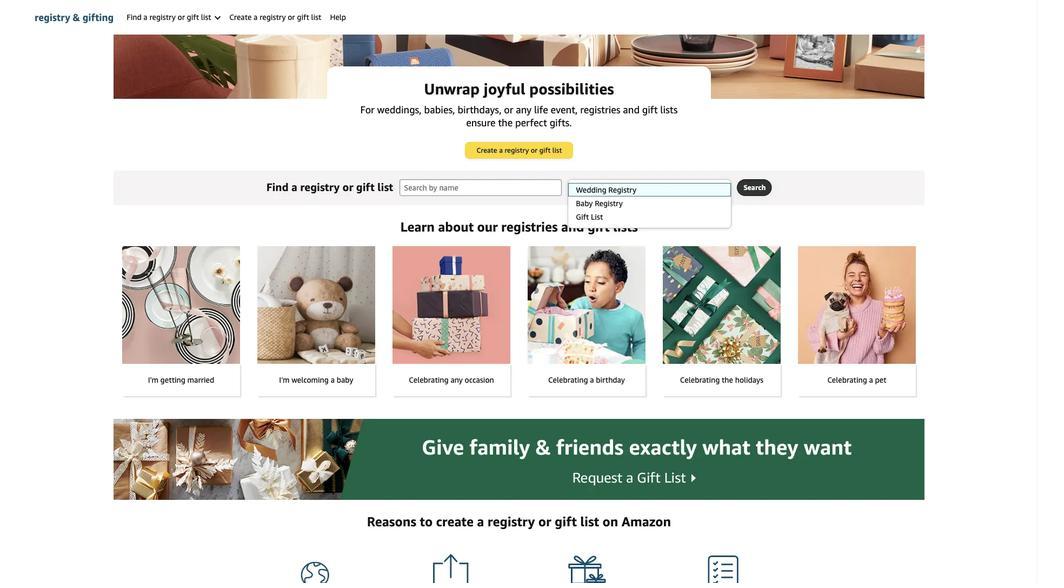 Task type: locate. For each thing, give the bounding box(es) containing it.
lists
[[660, 104, 678, 115], [613, 219, 638, 235]]

celebrating for celebrating a birthday
[[548, 376, 588, 385]]

1 horizontal spatial find
[[266, 181, 289, 194]]

search for search by
[[575, 184, 596, 192]]

i'm getting married
[[148, 376, 214, 385]]

the left holidays
[[722, 376, 733, 385]]

birthdays,
[[458, 104, 502, 115]]

1 i'm from the left
[[148, 376, 158, 385]]

1 vertical spatial lists
[[613, 219, 638, 235]]

wedding registry option
[[568, 183, 731, 197]]

0 vertical spatial create a registry or gift list link
[[225, 0, 326, 35]]

0 vertical spatial registries
[[580, 104, 620, 115]]

on
[[603, 514, 618, 530]]

2 celebrating from the left
[[548, 376, 588, 385]]

2 i'm from the left
[[279, 376, 290, 385]]

celebrating left occasion
[[409, 376, 449, 385]]

list box
[[568, 183, 731, 224]]

celebrating a birthday link
[[528, 247, 646, 397]]

1 vertical spatial registry
[[595, 199, 623, 208]]

1 horizontal spatial registries
[[580, 104, 620, 115]]

celebrating left birthday
[[548, 376, 588, 385]]

&
[[73, 11, 80, 23]]

celebrating a pet link
[[798, 247, 916, 397]]

search up baby
[[575, 184, 596, 192]]

celebrating inside 'link'
[[827, 376, 867, 385]]

any up the perfect
[[516, 104, 532, 115]]

birthday
[[596, 376, 625, 385]]

create
[[229, 13, 252, 22], [477, 146, 497, 155]]

i'm
[[148, 376, 158, 385], [279, 376, 290, 385]]

search right dropdown icon
[[743, 184, 766, 192]]

holidays
[[735, 376, 763, 385]]

help
[[330, 13, 346, 22]]

wrapped holiday gifts with name tags image
[[663, 247, 781, 364]]

registries
[[580, 104, 620, 115], [501, 219, 558, 235]]

getting
[[160, 376, 185, 385]]

wedding registry baby registry gift list
[[576, 186, 636, 222]]

pet parent with dog and dessert image
[[798, 247, 916, 364]]

create a registry or gift list
[[229, 13, 321, 22], [477, 146, 562, 155]]

1 vertical spatial find
[[266, 181, 289, 194]]

gift inside for weddings, babies, birthdays, or any life event, registries and gift lists ensure the perfect gifts.
[[642, 104, 658, 115]]

0 horizontal spatial and
[[561, 219, 584, 235]]

celebrating left pet
[[827, 376, 867, 385]]

0 vertical spatial the
[[498, 117, 513, 128]]

Search submit
[[738, 180, 771, 196]]

2 search from the left
[[743, 184, 766, 192]]

event,
[[551, 104, 578, 115]]

help link
[[326, 0, 350, 35]]

registry
[[35, 11, 70, 23], [149, 13, 176, 22], [260, 13, 286, 22], [505, 146, 529, 155], [300, 181, 340, 194], [488, 514, 535, 530]]

gift
[[187, 13, 199, 22], [297, 13, 309, 22], [642, 104, 658, 115], [539, 146, 551, 155], [356, 181, 375, 194], [588, 219, 610, 235], [555, 514, 577, 530]]

a hand holding a stack of wraped gifts image
[[392, 247, 510, 364]]

i'm for i'm getting married
[[148, 376, 158, 385]]

find
[[127, 13, 141, 22], [266, 181, 289, 194]]

1 vertical spatial the
[[722, 376, 733, 385]]

1 horizontal spatial and
[[623, 104, 640, 115]]

1 horizontal spatial i'm
[[279, 376, 290, 385]]

celebrating left holidays
[[680, 376, 720, 385]]

celebrating any occasion link
[[392, 247, 510, 397]]

registries right our
[[501, 219, 558, 235]]

celebrating a pet
[[827, 376, 886, 385]]

1 horizontal spatial create a registry or gift list link
[[465, 143, 573, 158]]

0 vertical spatial find a registry or gift list
[[127, 13, 213, 22]]

by
[[598, 184, 606, 192]]

0 horizontal spatial the
[[498, 117, 513, 128]]

registry down 'by'
[[595, 199, 623, 208]]

1 celebrating from the left
[[409, 376, 449, 385]]

reasons
[[367, 514, 416, 530]]

i'm getting married link
[[122, 247, 240, 397]]

any
[[516, 104, 532, 115], [451, 376, 463, 385]]

the right ensure at the top of page
[[498, 117, 513, 128]]

search for search
[[743, 184, 766, 192]]

1 horizontal spatial search
[[743, 184, 766, 192]]

any left occasion
[[451, 376, 463, 385]]

registry right 'by'
[[608, 186, 636, 195]]

0 horizontal spatial any
[[451, 376, 463, 385]]

list
[[201, 13, 211, 22], [311, 13, 321, 22], [552, 146, 562, 155], [377, 181, 393, 194], [580, 514, 599, 530]]

0 horizontal spatial create a registry or gift list link
[[225, 0, 326, 35]]

about
[[438, 219, 474, 235]]

0 horizontal spatial search
[[575, 184, 596, 192]]

perfect
[[515, 117, 547, 128]]

0 vertical spatial any
[[516, 104, 532, 115]]

registries down possibilities
[[580, 104, 620, 115]]

life
[[534, 104, 548, 115]]

1 horizontal spatial find a registry or gift list
[[266, 181, 393, 194]]

or
[[178, 13, 185, 22], [288, 13, 295, 22], [504, 104, 513, 115], [531, 146, 537, 155], [343, 181, 353, 194], [538, 514, 551, 530]]

the
[[498, 117, 513, 128], [722, 376, 733, 385]]

the inside for weddings, babies, birthdays, or any life event, registries and gift lists ensure the perfect gifts.
[[498, 117, 513, 128]]

welcoming
[[291, 376, 329, 385]]

create
[[436, 514, 474, 530]]

1 vertical spatial create a registry or gift list link
[[465, 143, 573, 158]]

1 search from the left
[[575, 184, 596, 192]]

unwrap joyful possibilities
[[424, 80, 614, 98]]

0 horizontal spatial i'm
[[148, 376, 158, 385]]

1 horizontal spatial any
[[516, 104, 532, 115]]

celebrating the holidays
[[680, 376, 763, 385]]

1 horizontal spatial the
[[722, 376, 733, 385]]

0 horizontal spatial registries
[[501, 219, 558, 235]]

celebrating
[[409, 376, 449, 385], [548, 376, 588, 385], [680, 376, 720, 385], [827, 376, 867, 385]]

1 horizontal spatial lists
[[660, 104, 678, 115]]

i'm left getting
[[148, 376, 158, 385]]

0 horizontal spatial create
[[229, 13, 252, 22]]

0 vertical spatial lists
[[660, 104, 678, 115]]

1 vertical spatial create
[[477, 146, 497, 155]]

i'm left welcoming
[[279, 376, 290, 385]]

0 horizontal spatial find a registry or gift list
[[127, 13, 213, 22]]

a child opening a birthday present image
[[528, 247, 646, 364]]

1 vertical spatial registries
[[501, 219, 558, 235]]

0 horizontal spatial find
[[127, 13, 141, 22]]

registry
[[608, 186, 636, 195], [595, 199, 623, 208]]

3 celebrating from the left
[[680, 376, 720, 385]]

find a registry or gift list
[[127, 13, 213, 22], [266, 181, 393, 194]]

search
[[575, 184, 596, 192], [743, 184, 766, 192]]

a
[[143, 13, 147, 22], [254, 13, 258, 22], [499, 146, 503, 155], [291, 181, 297, 194], [331, 376, 335, 385], [590, 376, 594, 385], [869, 376, 873, 385], [477, 514, 484, 530]]

1 vertical spatial find a registry or gift list
[[266, 181, 393, 194]]

baby
[[576, 199, 593, 208]]

unwrap
[[424, 80, 480, 98]]

0 vertical spatial and
[[623, 104, 640, 115]]

1 vertical spatial create a registry or gift list
[[477, 146, 562, 155]]

registry & gifting
[[35, 11, 114, 23]]

and
[[623, 104, 640, 115], [561, 219, 584, 235]]

create a registry or gift list link
[[225, 0, 326, 35], [465, 143, 573, 158]]

a checklist image
[[704, 555, 743, 584]]

4 celebrating from the left
[[827, 376, 867, 385]]

0 horizontal spatial create a registry or gift list
[[229, 13, 321, 22]]



Task type: describe. For each thing, give the bounding box(es) containing it.
0 vertical spatial find
[[127, 13, 141, 22]]

wedding registry link
[[568, 183, 731, 197]]

0 vertical spatial registry
[[608, 186, 636, 195]]

lists inside for weddings, babies, birthdays, or any life event, registries and gift lists ensure the perfect gifts.
[[660, 104, 678, 115]]

1 vertical spatial any
[[451, 376, 463, 385]]

a inside 'link'
[[869, 376, 873, 385]]

amazon
[[622, 514, 671, 530]]

celebrating any occasion
[[409, 376, 494, 385]]

and inside for weddings, babies, birthdays, or any life event, registries and gift lists ensure the perfect gifts.
[[623, 104, 640, 115]]

ensure
[[466, 117, 495, 128]]

i'm for i'm welcoming a baby
[[279, 376, 290, 385]]

find a registry or gift list inside find a registry or gift list link
[[127, 13, 213, 22]]

to
[[420, 514, 433, 530]]

gift
[[576, 213, 589, 222]]

baby
[[337, 376, 353, 385]]

1 horizontal spatial create
[[477, 146, 497, 155]]

gift list link
[[568, 210, 731, 224]]

celebrating the holidays link
[[663, 247, 781, 397]]

dropdown image
[[720, 185, 726, 190]]

our
[[477, 219, 498, 235]]

learn
[[400, 219, 435, 235]]

i'm welcoming a baby link
[[257, 247, 375, 397]]

1 vertical spatial and
[[561, 219, 584, 235]]

baby registry link
[[568, 197, 731, 210]]

for
[[360, 104, 375, 115]]

Search by name text field
[[400, 179, 562, 196]]

reasons to create a registry or gift list on amazon
[[367, 514, 671, 530]]

wedding
[[576, 186, 606, 195]]

i'm welcoming a baby
[[279, 376, 353, 385]]

two gift boxes with bows image
[[568, 555, 607, 584]]

joyful
[[484, 80, 525, 98]]

gifting
[[83, 11, 114, 23]]

pet
[[875, 376, 886, 385]]

registries inside for weddings, babies, birthdays, or any life event, registries and gift lists ensure the perfect gifts.
[[580, 104, 620, 115]]

or inside for weddings, babies, birthdays, or any life event, registries and gift lists ensure the perfect gifts.
[[504, 104, 513, 115]]

custom gift boxes and confetti image
[[114, 0, 924, 99]]

registry & gifting link
[[35, 0, 114, 35]]

any inside for weddings, babies, birthdays, or any life event, registries and gift lists ensure the perfect gifts.
[[516, 104, 532, 115]]

possibilities
[[529, 80, 614, 98]]

0 vertical spatial create a registry or gift list
[[229, 13, 321, 22]]

0 vertical spatial create
[[229, 13, 252, 22]]

0 horizontal spatial lists
[[613, 219, 638, 235]]

1 horizontal spatial create a registry or gift list
[[477, 146, 562, 155]]

a pair of champagne flutes on top of plates with ribbon image
[[122, 247, 240, 364]]

babies,
[[424, 104, 455, 115]]

list box containing wedding registry
[[568, 183, 731, 224]]

gifts.
[[550, 117, 572, 128]]

celebrating for celebrating any occasion
[[409, 376, 449, 385]]

celebrating for celebrating a pet
[[827, 376, 867, 385]]

request a gift list image
[[114, 420, 924, 501]]

weddings,
[[377, 104, 422, 115]]

find a registry or gift list link
[[122, 0, 225, 35]]

for weddings, babies, birthdays, or any life event, registries and gift lists ensure the perfect gifts.
[[360, 104, 678, 128]]

search by
[[575, 184, 606, 192]]

celebrating for celebrating the holidays
[[680, 376, 720, 385]]

baby nursery with crib and teddy bear image
[[257, 247, 375, 364]]

globe icon image
[[295, 555, 334, 584]]

arrow pointing out of a box to indicate sharing image
[[431, 555, 470, 584]]

list
[[591, 213, 603, 222]]

celebrating a birthday
[[548, 376, 625, 385]]

occasion
[[465, 376, 494, 385]]

married
[[187, 376, 214, 385]]

learn about our registries and gift lists
[[400, 219, 638, 235]]



Task type: vqa. For each thing, say whether or not it's contained in the screenshot.
decorative signs image
no



